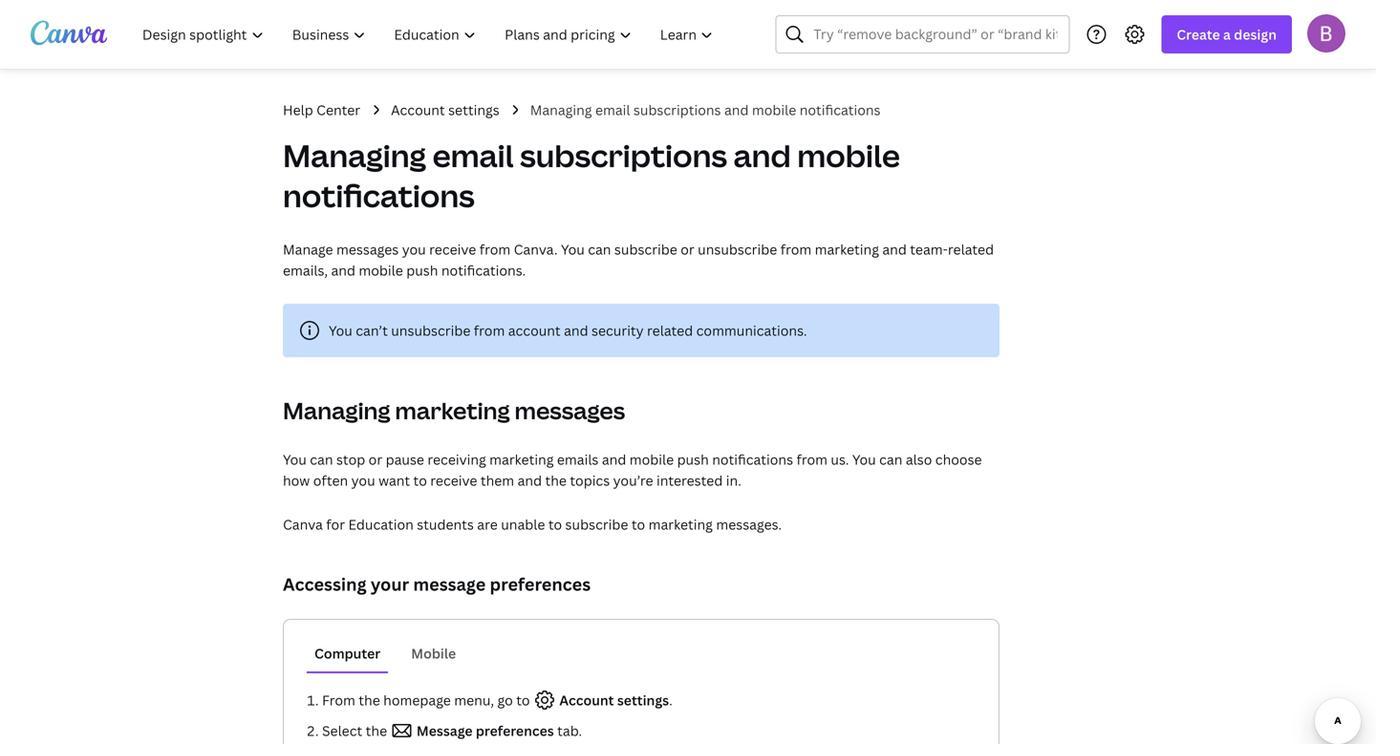 Task type: locate. For each thing, give the bounding box(es) containing it.
mobile
[[752, 101, 797, 119], [798, 135, 901, 176], [359, 261, 403, 280], [630, 451, 674, 469]]

1 horizontal spatial account
[[560, 692, 614, 710]]

0 vertical spatial account settings
[[391, 101, 500, 119]]

related inside manage messages you receive from canva. you can subscribe or unsubscribe from marketing and team-related emails, and mobile push notifications.
[[948, 240, 994, 259]]

1 vertical spatial you
[[351, 472, 375, 490]]

email
[[596, 101, 630, 119], [433, 135, 514, 176]]

1 horizontal spatial related
[[948, 240, 994, 259]]

the down emails
[[545, 472, 567, 490]]

marketing up receiving
[[395, 395, 510, 426]]

the
[[545, 472, 567, 490], [359, 692, 380, 710], [366, 722, 387, 740]]

topics
[[570, 472, 610, 490]]

often
[[313, 472, 348, 490]]

center
[[317, 101, 361, 119]]

0 vertical spatial unsubscribe
[[698, 240, 777, 259]]

unsubscribe up communications.
[[698, 240, 777, 259]]

can inside manage messages you receive from canva. you can subscribe or unsubscribe from marketing and team-related emails, and mobile push notifications.
[[588, 240, 611, 259]]

the for from the homepage menu, go to
[[359, 692, 380, 710]]

stop
[[336, 451, 365, 469]]

push up interested
[[677, 451, 709, 469]]

2 horizontal spatial can
[[880, 451, 903, 469]]

1 horizontal spatial you
[[402, 240, 426, 259]]

1 horizontal spatial can
[[588, 240, 611, 259]]

1 vertical spatial unsubscribe
[[391, 322, 471, 340]]

you left can't
[[329, 322, 353, 340]]

preferences
[[490, 573, 591, 597], [476, 722, 554, 740]]

1 horizontal spatial settings
[[617, 692, 669, 710]]

push left 'notifications.'
[[406, 261, 438, 280]]

mobile inside managing email subscriptions and mobile notifications
[[798, 135, 901, 176]]

canva
[[283, 516, 323, 534]]

help center
[[283, 101, 361, 119]]

1 horizontal spatial email
[[596, 101, 630, 119]]

preferences down canva for education students are unable to subscribe to marketing messages. on the bottom of page
[[490, 573, 591, 597]]

computer button
[[307, 636, 388, 672]]

0 vertical spatial managing
[[530, 101, 592, 119]]

receive
[[429, 240, 476, 259], [430, 472, 477, 490]]

0 vertical spatial you
[[402, 240, 426, 259]]

to
[[414, 472, 427, 490], [549, 516, 562, 534], [632, 516, 645, 534], [516, 692, 530, 710]]

from
[[322, 692, 356, 710]]

create a design button
[[1162, 15, 1293, 54]]

to right want
[[414, 472, 427, 490]]

1 vertical spatial managing
[[283, 135, 426, 176]]

1 horizontal spatial push
[[677, 451, 709, 469]]

messages
[[337, 240, 399, 259], [515, 395, 625, 426]]

bob builder image
[[1308, 14, 1346, 52]]

messages up emails
[[515, 395, 625, 426]]

and
[[725, 101, 749, 119], [734, 135, 791, 176], [883, 240, 907, 259], [331, 261, 356, 280], [564, 322, 589, 340], [602, 451, 626, 469], [518, 472, 542, 490]]

marketing left team-
[[815, 240, 879, 259]]

1 vertical spatial push
[[677, 451, 709, 469]]

0 horizontal spatial you
[[351, 472, 375, 490]]

1 vertical spatial subscriptions
[[520, 135, 728, 176]]

0 horizontal spatial or
[[369, 451, 383, 469]]

to right the go at the bottom left of the page
[[516, 692, 530, 710]]

subscriptions inside managing email subscriptions and mobile notifications
[[520, 135, 728, 176]]

your
[[371, 573, 409, 597]]

from the homepage menu, go to
[[322, 692, 533, 710]]

marketing inside manage messages you receive from canva. you can subscribe or unsubscribe from marketing and team-related emails, and mobile push notifications.
[[815, 240, 879, 259]]

you
[[561, 240, 585, 259], [329, 322, 353, 340], [283, 451, 307, 469], [853, 451, 876, 469]]

receive up 'notifications.'
[[429, 240, 476, 259]]

0 vertical spatial or
[[681, 240, 695, 259]]

0 vertical spatial messages
[[337, 240, 399, 259]]

2 vertical spatial managing
[[283, 395, 391, 426]]

managing inside managing email subscriptions and mobile notifications
[[283, 135, 426, 176]]

marketing inside you can stop or pause receiving marketing emails and mobile push notifications from us. you can also choose how often you want to receive them and the topics you're interested in.
[[490, 451, 554, 469]]

0 vertical spatial notifications
[[800, 101, 881, 119]]

subscribe down topics
[[566, 516, 629, 534]]

you right canva.
[[561, 240, 585, 259]]

push inside manage messages you receive from canva. you can subscribe or unsubscribe from marketing and team-related emails, and mobile push notifications.
[[406, 261, 438, 280]]

notifications
[[800, 101, 881, 119], [283, 175, 475, 217], [712, 451, 794, 469]]

from left us.
[[797, 451, 828, 469]]

can't
[[356, 322, 388, 340]]

can left also
[[880, 451, 903, 469]]

managing for pause
[[283, 395, 391, 426]]

managing email subscriptions and mobile notifications
[[530, 101, 881, 119], [283, 135, 901, 217]]

students
[[417, 516, 474, 534]]

1 vertical spatial messages
[[515, 395, 625, 426]]

how
[[283, 472, 310, 490]]

1 vertical spatial receive
[[430, 472, 477, 490]]

account
[[391, 101, 445, 119], [560, 692, 614, 710]]

1 vertical spatial account
[[560, 692, 614, 710]]

1 horizontal spatial account settings
[[556, 692, 669, 710]]

to right the unable
[[549, 516, 562, 534]]

push
[[406, 261, 438, 280], [677, 451, 709, 469]]

computer
[[315, 645, 381, 663]]

marketing up them
[[490, 451, 554, 469]]

1 vertical spatial the
[[359, 692, 380, 710]]

pause
[[386, 451, 424, 469]]

the right from
[[359, 692, 380, 710]]

0 vertical spatial subscribe
[[615, 240, 678, 259]]

2 vertical spatial the
[[366, 722, 387, 740]]

or
[[681, 240, 695, 259], [369, 451, 383, 469]]

0 vertical spatial account
[[391, 101, 445, 119]]

0 horizontal spatial related
[[647, 322, 693, 340]]

1 vertical spatial related
[[647, 322, 693, 340]]

0 vertical spatial the
[[545, 472, 567, 490]]

1 horizontal spatial or
[[681, 240, 695, 259]]

0 horizontal spatial account
[[391, 101, 445, 119]]

from up communications.
[[781, 240, 812, 259]]

from
[[480, 240, 511, 259], [781, 240, 812, 259], [474, 322, 505, 340], [797, 451, 828, 469]]

menu,
[[454, 692, 494, 710]]

unsubscribe
[[698, 240, 777, 259], [391, 322, 471, 340]]

you inside you can stop or pause receiving marketing emails and mobile push notifications from us. you can also choose how often you want to receive them and the topics you're interested in.
[[351, 472, 375, 490]]

accessing your message preferences
[[283, 573, 591, 597]]

subscribe up security
[[615, 240, 678, 259]]

messages inside manage messages you receive from canva. you can subscribe or unsubscribe from marketing and team-related emails, and mobile push notifications.
[[337, 240, 399, 259]]

emails
[[557, 451, 599, 469]]

message preferences
[[414, 722, 554, 740]]

account settings
[[391, 101, 500, 119], [556, 692, 669, 710]]

0 vertical spatial managing email subscriptions and mobile notifications
[[530, 101, 881, 119]]

subscriptions
[[634, 101, 721, 119], [520, 135, 728, 176]]

1 horizontal spatial notifications
[[712, 451, 794, 469]]

marketing
[[815, 240, 879, 259], [395, 395, 510, 426], [490, 451, 554, 469], [649, 516, 713, 534]]

1 vertical spatial subscribe
[[566, 516, 629, 534]]

receiving
[[428, 451, 486, 469]]

can right canva.
[[588, 240, 611, 259]]

mobile inside you can stop or pause receiving marketing emails and mobile push notifications from us. you can also choose how often you want to receive them and the topics you're interested in.
[[630, 451, 674, 469]]

0 horizontal spatial push
[[406, 261, 438, 280]]

the for select the
[[366, 722, 387, 740]]

mobile inside manage messages you receive from canva. you can subscribe or unsubscribe from marketing and team-related emails, and mobile push notifications.
[[359, 261, 403, 280]]

1 vertical spatial preferences
[[476, 722, 554, 740]]

can
[[588, 240, 611, 259], [310, 451, 333, 469], [880, 451, 903, 469]]

account settings down 'top level navigation' element
[[391, 101, 500, 119]]

0 vertical spatial receive
[[429, 240, 476, 259]]

from inside you can stop or pause receiving marketing emails and mobile push notifications from us. you can also choose how often you want to receive them and the topics you're interested in.
[[797, 451, 828, 469]]

subscribe
[[615, 240, 678, 259], [566, 516, 629, 534]]

0 vertical spatial email
[[596, 101, 630, 119]]

1 vertical spatial or
[[369, 451, 383, 469]]

1 vertical spatial email
[[433, 135, 514, 176]]

2 vertical spatial notifications
[[712, 451, 794, 469]]

manage
[[283, 240, 333, 259]]

messages right manage
[[337, 240, 399, 259]]

receive down receiving
[[430, 472, 477, 490]]

0 vertical spatial settings
[[448, 101, 500, 119]]

security
[[592, 322, 644, 340]]

you
[[402, 240, 426, 259], [351, 472, 375, 490]]

related
[[948, 240, 994, 259], [647, 322, 693, 340]]

message
[[413, 573, 486, 597]]

unsubscribe inside manage messages you receive from canva. you can subscribe or unsubscribe from marketing and team-related emails, and mobile push notifications.
[[698, 240, 777, 259]]

1 vertical spatial notifications
[[283, 175, 475, 217]]

preferences down the go at the bottom left of the page
[[476, 722, 554, 740]]

0 horizontal spatial unsubscribe
[[391, 322, 471, 340]]

0 horizontal spatial messages
[[337, 240, 399, 259]]

unsubscribe right can't
[[391, 322, 471, 340]]

account up tab.
[[560, 692, 614, 710]]

0 vertical spatial push
[[406, 261, 438, 280]]

marketing down interested
[[649, 516, 713, 534]]

are
[[477, 516, 498, 534]]

0 vertical spatial related
[[948, 240, 994, 259]]

0 horizontal spatial notifications
[[283, 175, 475, 217]]

the right select
[[366, 722, 387, 740]]

can up often
[[310, 451, 333, 469]]

account settings up tab.
[[556, 692, 669, 710]]

1 vertical spatial settings
[[617, 692, 669, 710]]

1 horizontal spatial unsubscribe
[[698, 240, 777, 259]]

2 horizontal spatial notifications
[[800, 101, 881, 119]]

Try "remove background" or "brand kit" search field
[[814, 16, 1058, 53]]

them
[[481, 472, 514, 490]]

you right us.
[[853, 451, 876, 469]]

settings
[[448, 101, 500, 119], [617, 692, 669, 710]]

team-
[[910, 240, 948, 259]]

create
[[1177, 25, 1221, 43]]

account down 'top level navigation' element
[[391, 101, 445, 119]]

0 horizontal spatial account settings
[[391, 101, 500, 119]]

managing
[[530, 101, 592, 119], [283, 135, 426, 176], [283, 395, 391, 426]]

you inside manage messages you receive from canva. you can subscribe or unsubscribe from marketing and team-related emails, and mobile push notifications.
[[402, 240, 426, 259]]

go
[[498, 692, 513, 710]]

unable
[[501, 516, 545, 534]]

design
[[1234, 25, 1277, 43]]

account settings link
[[391, 99, 500, 120]]



Task type: describe. For each thing, give the bounding box(es) containing it.
notifications inside you can stop or pause receiving marketing emails and mobile push notifications from us. you can also choose how often you want to receive them and the topics you're interested in.
[[712, 451, 794, 469]]

accessing
[[283, 573, 367, 597]]

choose
[[936, 451, 982, 469]]

top level navigation element
[[130, 15, 730, 54]]

manage messages you receive from canva. you can subscribe or unsubscribe from marketing and team-related emails, and mobile push notifications.
[[283, 240, 994, 280]]

to down you're
[[632, 516, 645, 534]]

messages.
[[716, 516, 782, 534]]

notifications.
[[442, 261, 526, 280]]

from up 'notifications.'
[[480, 240, 511, 259]]

or inside you can stop or pause receiving marketing emails and mobile push notifications from us. you can also choose how often you want to receive them and the topics you're interested in.
[[369, 451, 383, 469]]

us.
[[831, 451, 849, 469]]

notifications inside managing email subscriptions and mobile notifications
[[283, 175, 475, 217]]

select the
[[322, 722, 391, 740]]

or inside manage messages you receive from canva. you can subscribe or unsubscribe from marketing and team-related emails, and mobile push notifications.
[[681, 240, 695, 259]]

you're
[[613, 472, 653, 490]]

interested
[[657, 472, 723, 490]]

account
[[508, 322, 561, 340]]

homepage
[[384, 692, 451, 710]]

create a design
[[1177, 25, 1277, 43]]

help center link
[[283, 99, 361, 120]]

0 horizontal spatial can
[[310, 451, 333, 469]]

managing marketing messages
[[283, 395, 625, 426]]

receive inside manage messages you receive from canva. you can subscribe or unsubscribe from marketing and team-related emails, and mobile push notifications.
[[429, 240, 476, 259]]

managing email subscriptions and mobile notifications link
[[530, 99, 881, 120]]

mobile button
[[404, 636, 464, 672]]

want
[[379, 472, 410, 490]]

you can stop or pause receiving marketing emails and mobile push notifications from us. you can also choose how often you want to receive them and the topics you're interested in.
[[283, 451, 982, 490]]

to inside you can stop or pause receiving marketing emails and mobile push notifications from us. you can also choose how often you want to receive them and the topics you're interested in.
[[414, 472, 427, 490]]

1 horizontal spatial messages
[[515, 395, 625, 426]]

push inside you can stop or pause receiving marketing emails and mobile push notifications from us. you can also choose how often you want to receive them and the topics you're interested in.
[[677, 451, 709, 469]]

message
[[417, 722, 473, 740]]

in.
[[726, 472, 742, 490]]

canva.
[[514, 240, 558, 259]]

a
[[1224, 25, 1231, 43]]

select
[[322, 722, 363, 740]]

mobile
[[411, 645, 456, 663]]

0 vertical spatial preferences
[[490, 573, 591, 597]]

receive inside you can stop or pause receiving marketing emails and mobile push notifications from us. you can also choose how often you want to receive them and the topics you're interested in.
[[430, 472, 477, 490]]

managing for from
[[283, 135, 426, 176]]

you inside manage messages you receive from canva. you can subscribe or unsubscribe from marketing and team-related emails, and mobile push notifications.
[[561, 240, 585, 259]]

0 vertical spatial subscriptions
[[634, 101, 721, 119]]

you can't unsubscribe from account and security related communications.
[[329, 322, 807, 340]]

0 horizontal spatial email
[[433, 135, 514, 176]]

also
[[906, 451, 932, 469]]

1 vertical spatial account settings
[[556, 692, 669, 710]]

1 vertical spatial managing email subscriptions and mobile notifications
[[283, 135, 901, 217]]

emails,
[[283, 261, 328, 280]]

you up 'how'
[[283, 451, 307, 469]]

.
[[669, 692, 673, 710]]

from left account
[[474, 322, 505, 340]]

education
[[348, 516, 414, 534]]

help
[[283, 101, 313, 119]]

subscribe inside manage messages you receive from canva. you can subscribe or unsubscribe from marketing and team-related emails, and mobile push notifications.
[[615, 240, 678, 259]]

the inside you can stop or pause receiving marketing emails and mobile push notifications from us. you can also choose how often you want to receive them and the topics you're interested in.
[[545, 472, 567, 490]]

communications.
[[697, 322, 807, 340]]

0 horizontal spatial settings
[[448, 101, 500, 119]]

for
[[326, 516, 345, 534]]

tab.
[[554, 722, 582, 740]]

canva for education students are unable to subscribe to marketing messages.
[[283, 516, 782, 534]]



Task type: vqa. For each thing, say whether or not it's contained in the screenshot.
10
no



